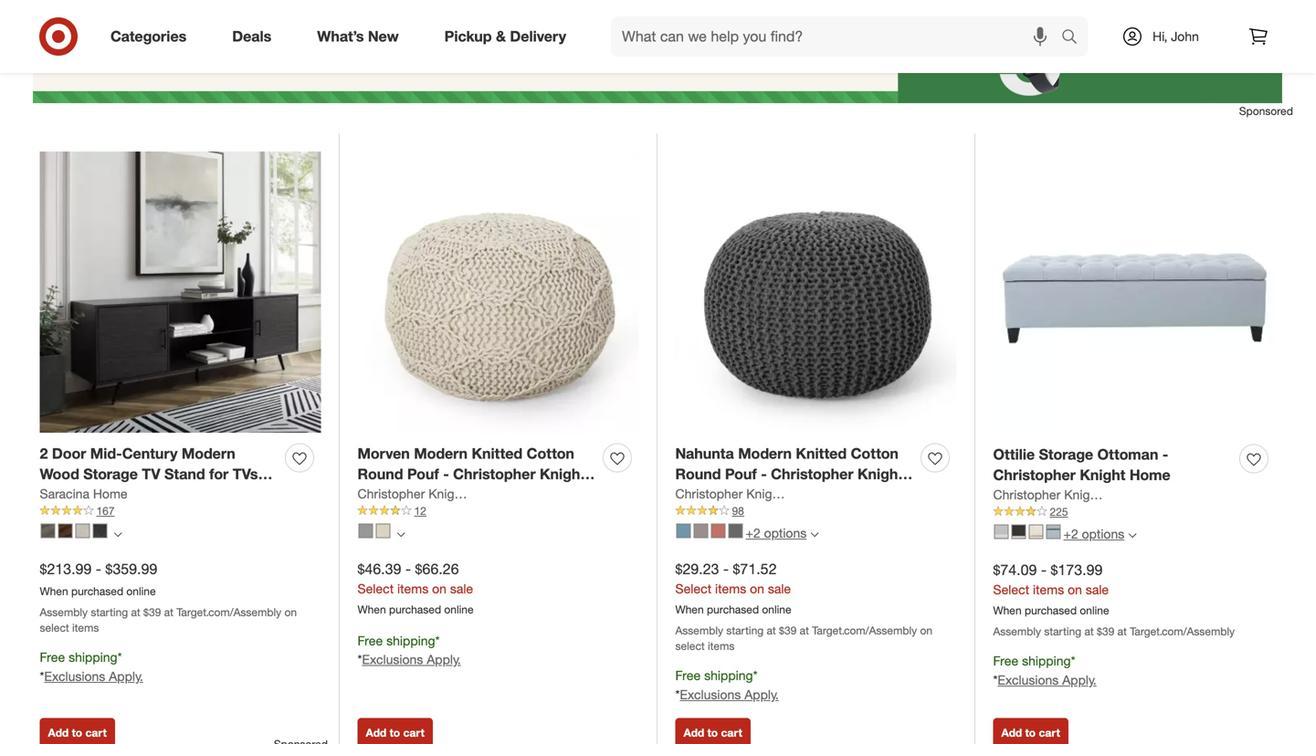 Task type: vqa. For each thing, say whether or not it's contained in the screenshot.
"select"
yes



Task type: describe. For each thing, give the bounding box(es) containing it.
starting for $74.09
[[1044, 625, 1082, 638]]

sale for $71.52
[[768, 581, 791, 597]]

$29.23 - $71.52 select items on sale when purchased online assembly starting at $39 at target.com/assembly  on select items
[[675, 560, 933, 653]]

saracina inside 2 door mid-century modern wood storage tv stand for tvs up to 80"  - saracina home
[[117, 486, 178, 504]]

home inside nahunta modern knitted cotton round pouf - christopher knight home
[[675, 486, 716, 504]]

purchased for $46.39
[[389, 603, 441, 616]]

nahunta
[[675, 445, 734, 462]]

all colors element for wood
[[114, 528, 122, 539]]

225 link
[[993, 504, 1275, 520]]

add to cart button for ottilie storage ottoman - christopher knight home
[[993, 718, 1068, 744]]

items for $71.52
[[715, 581, 746, 597]]

knight inside nahunta modern knitted cotton round pouf - christopher knight home
[[858, 465, 903, 483]]

98
[[732, 504, 744, 518]]

2 cart from the left
[[403, 726, 425, 740]]

&
[[496, 27, 506, 45]]

modern for morven
[[414, 445, 468, 462]]

knight inside "morven modern knitted cotton round pouf - christopher knight home"
[[540, 465, 585, 483]]

ottilie storage ottoman - christopher knight home link
[[993, 444, 1233, 486]]

$173.99
[[1051, 561, 1103, 579]]

for
[[209, 465, 229, 483]]

slate gray image
[[41, 524, 55, 539]]

select inside $213.99 - $359.99 when purchased online assembly starting at $39 at target.com/assembly  on select items
[[40, 621, 69, 635]]

- inside the $74.09 - $173.99 select items on sale when purchased online assembly starting at $39 at target.com/assembly
[[1041, 561, 1047, 579]]

free shipping * * exclusions apply. for nahunta modern knitted cotton round pouf - christopher knight home
[[675, 668, 779, 703]]

free for morven modern knitted cotton round pouf - christopher knight home
[[358, 633, 383, 649]]

nahunta modern knitted cotton round pouf - christopher knight home
[[675, 445, 903, 504]]

cart for $74.09
[[1039, 726, 1060, 740]]

pickup & delivery link
[[429, 16, 589, 57]]

storage inside 2 door mid-century modern wood storage tv stand for tvs up to 80"  - saracina home
[[83, 465, 138, 483]]

- inside 'ottilie storage ottoman - christopher knight home'
[[1163, 446, 1169, 463]]

home up 98 link
[[787, 486, 821, 502]]

225
[[1050, 505, 1068, 519]]

add for morven modern knitted cotton round pouf - christopher knight home
[[366, 726, 387, 740]]

$39 inside $213.99 - $359.99 when purchased online assembly starting at $39 at target.com/assembly  on select items
[[143, 605, 161, 619]]

to for nahunta modern knitted cotton round pouf - christopher knight home
[[707, 726, 718, 740]]

door
[[52, 445, 86, 462]]

pouf for morven
[[407, 465, 439, 483]]

assembly for $29.23 - $71.52
[[675, 624, 723, 637]]

home up 12 link
[[469, 486, 503, 502]]

to inside 2 door mid-century modern wood storage tv stand for tvs up to 80"  - saracina home
[[61, 486, 75, 504]]

christopher knight home link for nahunta
[[675, 485, 821, 503]]

home inside 2 door mid-century modern wood storage tv stand for tvs up to 80"  - saracina home
[[182, 486, 223, 504]]

christopher knight home for morven
[[358, 486, 503, 502]]

brown image
[[1012, 525, 1026, 540]]

$74.09
[[993, 561, 1037, 579]]

target.com/assembly inside $213.99 - $359.99 when purchased online assembly starting at $39 at target.com/assembly  on select items
[[176, 605, 281, 619]]

hi,
[[1153, 28, 1168, 44]]

home inside 'ottilie storage ottoman - christopher knight home'
[[1130, 466, 1171, 484]]

all colors image
[[114, 531, 122, 539]]

free shipping * * exclusions apply. for ottilie storage ottoman - christopher knight home
[[993, 653, 1097, 688]]

deals
[[232, 27, 271, 45]]

target.com/assembly for $29.23
[[812, 624, 917, 637]]

starting inside $213.99 - $359.99 when purchased online assembly starting at $39 at target.com/assembly  on select items
[[91, 605, 128, 619]]

on for $173.99
[[1068, 582, 1082, 598]]

christopher inside "morven modern knitted cotton round pouf - christopher knight home"
[[453, 465, 536, 483]]

167
[[96, 504, 115, 518]]

add to cart for 2 door mid-century modern wood storage tv stand for tvs up to 80"  - saracina home
[[48, 726, 107, 740]]

+2 options for $173.99
[[1064, 526, 1125, 542]]

$213.99
[[40, 560, 92, 578]]

free for ottilie storage ottoman - christopher knight home
[[993, 653, 1019, 669]]

birch image
[[75, 524, 90, 539]]

free shipping * * exclusions apply. for morven modern knitted cotton round pouf - christopher knight home
[[358, 633, 461, 668]]

coral image
[[711, 524, 726, 539]]

ottilie
[[993, 446, 1035, 463]]

items for $66.26
[[397, 581, 429, 597]]

exclusions apply. link for ottilie storage ottoman - christopher knight home
[[998, 672, 1097, 688]]

online inside $213.99 - $359.99 when purchased online assembly starting at $39 at target.com/assembly  on select items
[[126, 585, 156, 598]]

sponsored
[[1239, 104, 1293, 118]]

items down $29.23
[[708, 639, 735, 653]]

shipping for ottilie storage ottoman - christopher knight home
[[1022, 653, 1071, 669]]

cart for $29.23
[[721, 726, 742, 740]]

storage inside 'ottilie storage ottoman - christopher knight home'
[[1039, 446, 1093, 463]]

exclusions apply. link for morven modern knitted cotton round pouf - christopher knight home
[[362, 652, 461, 668]]

apply. for ottilie storage ottoman - christopher knight home
[[1062, 672, 1097, 688]]

knitted for nahunta modern knitted cotton round pouf - christopher knight home
[[796, 445, 847, 462]]

80"
[[79, 486, 102, 504]]

apply. for morven modern knitted cotton round pouf - christopher knight home
[[427, 652, 461, 668]]

free for nahunta modern knitted cotton round pouf - christopher knight home
[[675, 668, 701, 684]]

select for $46.39
[[358, 581, 394, 597]]

add to cart for ottilie storage ottoman - christopher knight home
[[1001, 726, 1060, 740]]

add to cart button for 2 door mid-century modern wood storage tv stand for tvs up to 80"  - saracina home
[[40, 718, 115, 744]]

graphite image
[[93, 524, 107, 539]]

when for $74.09
[[993, 604, 1022, 617]]

+2 options for $71.52
[[746, 525, 807, 541]]

What can we help you find? suggestions appear below search field
[[611, 16, 1066, 57]]

light blue image
[[1046, 525, 1061, 540]]

assembly inside $213.99 - $359.99 when purchased online assembly starting at $39 at target.com/assembly  on select items
[[40, 605, 88, 619]]

christopher knight home for nahunta
[[675, 486, 821, 502]]

gray image
[[358, 524, 373, 539]]

wood
[[40, 465, 79, 483]]

tv
[[142, 465, 160, 483]]

pouf for nahunta
[[725, 465, 757, 483]]

christopher up 98 on the bottom right of the page
[[675, 486, 743, 502]]

home inside saracina home link
[[93, 486, 127, 502]]

add for ottilie storage ottoman - christopher knight home
[[1001, 726, 1022, 740]]

ottilie storage ottoman - christopher knight home
[[993, 446, 1171, 484]]

saracina home
[[40, 486, 127, 502]]

add to cart for nahunta modern knitted cotton round pouf - christopher knight home
[[684, 726, 742, 740]]

what's
[[317, 27, 364, 45]]

stand
[[164, 465, 205, 483]]

new
[[368, 27, 399, 45]]

christopher knight home link for morven
[[358, 485, 503, 503]]

select inside $29.23 - $71.52 select items on sale when purchased online assembly starting at $39 at target.com/assembly  on select items
[[675, 639, 705, 653]]

cart for $213.99
[[85, 726, 107, 740]]

search button
[[1053, 16, 1097, 60]]

- inside the $46.39 - $66.26 select items on sale when purchased online
[[405, 560, 411, 578]]

select for $74.09
[[993, 582, 1029, 598]]

$66.26
[[415, 560, 459, 578]]

morven modern knitted cotton round pouf - christopher knight home
[[358, 445, 585, 504]]

1 saracina from the left
[[40, 486, 89, 502]]

christopher up 12
[[358, 486, 425, 502]]

add to cart button for morven modern knitted cotton round pouf - christopher knight home
[[358, 718, 433, 744]]

knight inside 'ottilie storage ottoman - christopher knight home'
[[1080, 466, 1126, 484]]



Task type: locate. For each thing, give the bounding box(es) containing it.
4 cart from the left
[[1039, 726, 1060, 740]]

1 horizontal spatial starting
[[726, 624, 764, 637]]

0 horizontal spatial storage
[[83, 465, 138, 483]]

knitted up 12 link
[[472, 445, 523, 462]]

options
[[764, 525, 807, 541], [1082, 526, 1125, 542]]

cotton up 12 link
[[527, 445, 574, 462]]

round inside nahunta modern knitted cotton round pouf - christopher knight home
[[675, 465, 721, 483]]

modern right morven
[[414, 445, 468, 462]]

starting inside $29.23 - $71.52 select items on sale when purchased online assembly starting at $39 at target.com/assembly  on select items
[[726, 624, 764, 637]]

tvs
[[233, 465, 258, 483]]

exclusions apply. link
[[362, 652, 461, 668], [44, 669, 143, 685], [998, 672, 1097, 688], [680, 687, 779, 703]]

purchased for $74.09
[[1025, 604, 1077, 617]]

when inside the $74.09 - $173.99 select items on sale when purchased online assembly starting at $39 at target.com/assembly
[[993, 604, 1022, 617]]

12
[[414, 504, 426, 518]]

modern up for
[[182, 445, 235, 462]]

on inside the $74.09 - $173.99 select items on sale when purchased online assembly starting at $39 at target.com/assembly
[[1068, 582, 1082, 598]]

1 modern from the left
[[182, 445, 235, 462]]

sale for $66.26
[[450, 581, 473, 597]]

+2 right gray image
[[746, 525, 761, 541]]

$39
[[143, 605, 161, 619], [779, 624, 797, 637], [1097, 625, 1115, 638]]

+2 options
[[746, 525, 807, 541], [1064, 526, 1125, 542]]

+2 options button for $173.99
[[986, 520, 1145, 549]]

when
[[40, 585, 68, 598], [358, 603, 386, 616], [675, 603, 704, 616], [993, 604, 1022, 617]]

when for $29.23
[[675, 603, 704, 616]]

items down $71.52
[[715, 581, 746, 597]]

0 horizontal spatial select
[[358, 581, 394, 597]]

$46.39 - $66.26 select items on sale when purchased online
[[358, 560, 474, 616]]

knitted inside "morven modern knitted cotton round pouf - christopher knight home"
[[472, 445, 523, 462]]

cart
[[85, 726, 107, 740], [403, 726, 425, 740], [721, 726, 742, 740], [1039, 726, 1060, 740]]

online down $66.26
[[444, 603, 474, 616]]

sale down $173.99 at the bottom right
[[1086, 582, 1109, 598]]

cotton
[[527, 445, 574, 462], [851, 445, 899, 462]]

categories
[[111, 27, 187, 45]]

2 cotton from the left
[[851, 445, 899, 462]]

items for $173.99
[[1033, 582, 1064, 598]]

christopher knight home up 98 on the bottom right of the page
[[675, 486, 821, 502]]

pickup & delivery
[[444, 27, 566, 45]]

round down nahunta
[[675, 465, 721, 483]]

saracina
[[40, 486, 89, 502], [117, 486, 178, 504]]

round down morven
[[358, 465, 403, 483]]

advertisement region
[[22, 0, 1293, 103]]

to for morven modern knitted cotton round pouf - christopher knight home
[[390, 726, 400, 740]]

christopher up 12 link
[[453, 465, 536, 483]]

- inside $213.99 - $359.99 when purchased online assembly starting at $39 at target.com/assembly  on select items
[[96, 560, 101, 578]]

gray image
[[728, 524, 743, 539]]

mid-
[[90, 445, 122, 462]]

0 horizontal spatial christopher knight home link
[[358, 485, 503, 503]]

christopher knight home up 225
[[993, 487, 1139, 503]]

on
[[432, 581, 447, 597], [750, 581, 764, 597], [1068, 582, 1082, 598], [284, 605, 297, 619], [920, 624, 933, 637]]

1 add to cart from the left
[[48, 726, 107, 740]]

0 horizontal spatial assembly
[[40, 605, 88, 619]]

all colors image
[[397, 531, 405, 539]]

select
[[40, 621, 69, 635], [675, 639, 705, 653]]

online inside the $46.39 - $66.26 select items on sale when purchased online
[[444, 603, 474, 616]]

0 horizontal spatial round
[[358, 465, 403, 483]]

options for $29.23 - $71.52
[[764, 525, 807, 541]]

starting down $359.99
[[91, 605, 128, 619]]

cotton up 98 link
[[851, 445, 899, 462]]

ottoman
[[1098, 446, 1159, 463]]

0 horizontal spatial modern
[[182, 445, 235, 462]]

12 link
[[358, 503, 639, 519]]

when inside $213.99 - $359.99 when purchased online assembly starting at $39 at target.com/assembly  on select items
[[40, 585, 68, 598]]

1 horizontal spatial cotton
[[851, 445, 899, 462]]

0 horizontal spatial +2 options button
[[668, 519, 827, 548]]

round
[[358, 465, 403, 483], [675, 465, 721, 483]]

sale down $66.26
[[450, 581, 473, 597]]

online for $74.09
[[1080, 604, 1109, 617]]

purchased down $66.26
[[389, 603, 441, 616]]

assembly for $74.09 - $173.99
[[993, 625, 1041, 638]]

+2 options left all colors + 2 more colors image
[[1064, 526, 1125, 542]]

$29.23
[[675, 560, 719, 578]]

round for nahunta
[[675, 465, 721, 483]]

starting inside the $74.09 - $173.99 select items on sale when purchased online assembly starting at $39 at target.com/assembly
[[1044, 625, 1082, 638]]

sale
[[450, 581, 473, 597], [768, 581, 791, 597], [1086, 582, 1109, 598]]

select down $29.23
[[675, 639, 705, 653]]

online for $46.39
[[444, 603, 474, 616]]

0 horizontal spatial christopher knight home
[[358, 486, 503, 502]]

when down $29.23
[[675, 603, 704, 616]]

98 link
[[675, 503, 957, 519]]

sale for $173.99
[[1086, 582, 1109, 598]]

select
[[358, 581, 394, 597], [675, 581, 712, 597], [993, 582, 1029, 598]]

knitted inside nahunta modern knitted cotton round pouf - christopher knight home
[[796, 445, 847, 462]]

all colors element for pouf
[[397, 528, 405, 539]]

1 horizontal spatial modern
[[414, 445, 468, 462]]

purchased down $71.52
[[707, 603, 759, 616]]

aqua image
[[676, 524, 691, 539]]

knitted for morven modern knitted cotton round pouf - christopher knight home
[[472, 445, 523, 462]]

morven modern knitted cotton round pouf - christopher knight home image
[[358, 151, 639, 433], [358, 151, 639, 433]]

deals link
[[217, 16, 294, 57]]

pouf up 98 on the bottom right of the page
[[725, 465, 757, 483]]

exclusions for ottilie storage ottoman - christopher knight home
[[998, 672, 1059, 688]]

on inside $213.99 - $359.99 when purchased online assembly starting at $39 at target.com/assembly  on select items
[[284, 605, 297, 619]]

0 horizontal spatial knitted
[[472, 445, 523, 462]]

2 horizontal spatial christopher knight home link
[[993, 486, 1139, 504]]

0 horizontal spatial all colors element
[[114, 528, 122, 539]]

1 horizontal spatial pouf
[[725, 465, 757, 483]]

0 horizontal spatial target.com/assembly
[[176, 605, 281, 619]]

1 horizontal spatial storage
[[1039, 446, 1093, 463]]

0 horizontal spatial ivory image
[[376, 524, 390, 539]]

morven modern knitted cotton round pouf - christopher knight home link
[[358, 443, 596, 504]]

options for $74.09 - $173.99
[[1082, 526, 1125, 542]]

select down $74.09
[[993, 582, 1029, 598]]

2 add to cart from the left
[[366, 726, 425, 740]]

1 horizontal spatial select
[[675, 639, 705, 653]]

all colors element right gray icon
[[397, 528, 405, 539]]

to for ottilie storage ottoman - christopher knight home
[[1025, 726, 1036, 740]]

all colors + 2 more colors element down 225 "link"
[[1128, 529, 1136, 540]]

$359.99
[[105, 560, 157, 578]]

add to cart button for nahunta modern knitted cotton round pouf - christopher knight home
[[675, 718, 751, 744]]

3 add from the left
[[684, 726, 704, 740]]

add
[[48, 726, 69, 740], [366, 726, 387, 740], [684, 726, 704, 740], [1001, 726, 1022, 740]]

2 knitted from the left
[[796, 445, 847, 462]]

sale down $71.52
[[768, 581, 791, 597]]

+2 options button
[[668, 519, 827, 548], [986, 520, 1145, 549]]

home down for
[[182, 486, 223, 504]]

search
[[1053, 29, 1097, 47]]

ivory image left light blue image
[[1029, 525, 1043, 540]]

sale inside $29.23 - $71.52 select items on sale when purchased online assembly starting at $39 at target.com/assembly  on select items
[[768, 581, 791, 597]]

all colors + 2 more colors element
[[810, 528, 819, 539], [1128, 529, 1136, 540]]

0 horizontal spatial options
[[764, 525, 807, 541]]

target.com/assembly
[[176, 605, 281, 619], [812, 624, 917, 637], [1130, 625, 1235, 638]]

christopher up 98 link
[[771, 465, 854, 483]]

1 all colors element from the left
[[114, 528, 122, 539]]

*
[[435, 633, 440, 649], [117, 649, 122, 665], [358, 652, 362, 668], [1071, 653, 1075, 669], [753, 668, 758, 684], [40, 669, 44, 685], [993, 672, 998, 688], [675, 687, 680, 703]]

christopher down ottilie
[[993, 466, 1076, 484]]

all colors element
[[114, 528, 122, 539], [397, 528, 405, 539]]

storage right ottilie
[[1039, 446, 1093, 463]]

online inside $29.23 - $71.52 select items on sale when purchased online assembly starting at $39 at target.com/assembly  on select items
[[762, 603, 791, 616]]

christopher inside 'ottilie storage ottoman - christopher knight home'
[[993, 466, 1076, 484]]

shipping for morven modern knitted cotton round pouf - christopher knight home
[[386, 633, 435, 649]]

2 horizontal spatial starting
[[1044, 625, 1082, 638]]

assembly down $29.23
[[675, 624, 723, 637]]

select down $213.99
[[40, 621, 69, 635]]

cotton inside nahunta modern knitted cotton round pouf - christopher knight home
[[851, 445, 899, 462]]

select inside the $46.39 - $66.26 select items on sale when purchased online
[[358, 581, 394, 597]]

home up 167 at the bottom left of the page
[[93, 486, 127, 502]]

delivery
[[510, 27, 566, 45]]

$39 inside $29.23 - $71.52 select items on sale when purchased online assembly starting at $39 at target.com/assembly  on select items
[[779, 624, 797, 637]]

starting
[[91, 605, 128, 619], [726, 624, 764, 637], [1044, 625, 1082, 638]]

target.com/assembly inside the $74.09 - $173.99 select items on sale when purchased online assembly starting at $39 at target.com/assembly
[[1130, 625, 1235, 638]]

+2 right light blue image
[[1064, 526, 1078, 542]]

christopher knight home up 12
[[358, 486, 503, 502]]

assembly down $74.09
[[993, 625, 1041, 638]]

cotton inside "morven modern knitted cotton round pouf - christopher knight home"
[[527, 445, 574, 462]]

1 horizontal spatial +2 options button
[[986, 520, 1145, 549]]

nahunta modern knitted cotton round pouf - christopher knight home link
[[675, 443, 914, 504]]

morven
[[358, 445, 410, 462]]

+2 options button for $71.52
[[668, 519, 827, 548]]

nahunta modern knitted cotton round pouf - christopher knight home image
[[675, 151, 957, 433], [675, 151, 957, 433]]

1 vertical spatial storage
[[83, 465, 138, 483]]

add for nahunta modern knitted cotton round pouf - christopher knight home
[[684, 726, 704, 740]]

cotton for nahunta modern knitted cotton round pouf - christopher knight home
[[851, 445, 899, 462]]

2 horizontal spatial sale
[[1086, 582, 1109, 598]]

starting for $29.23
[[726, 624, 764, 637]]

items down $213.99
[[72, 621, 99, 635]]

john
[[1171, 28, 1199, 44]]

christopher knight home
[[358, 486, 503, 502], [675, 486, 821, 502], [993, 487, 1139, 503]]

+2 options button down 98 on the bottom right of the page
[[668, 519, 827, 548]]

all colors + 2 more colors element down 98 link
[[810, 528, 819, 539]]

options left all colors + 2 more colors icon
[[764, 525, 807, 541]]

home up gray icon
[[358, 486, 399, 504]]

select inside $29.23 - $71.52 select items on sale when purchased online assembly starting at $39 at target.com/assembly  on select items
[[675, 581, 712, 597]]

purchased for $29.23
[[707, 603, 759, 616]]

hi, john
[[1153, 28, 1199, 44]]

select for $29.23
[[675, 581, 712, 597]]

options left all colors + 2 more colors image
[[1082, 526, 1125, 542]]

+2 for $71.52
[[746, 525, 761, 541]]

2 modern from the left
[[414, 445, 468, 462]]

exclusions apply. link for nahunta modern knitted cotton round pouf - christopher knight home
[[680, 687, 779, 703]]

free
[[358, 633, 383, 649], [40, 649, 65, 665], [993, 653, 1019, 669], [675, 668, 701, 684]]

christopher knight home link up 12
[[358, 485, 503, 503]]

$39 for $74.09 - $173.99
[[1097, 625, 1115, 638]]

items inside $213.99 - $359.99 when purchased online assembly starting at $39 at target.com/assembly  on select items
[[72, 621, 99, 635]]

exclusions for nahunta modern knitted cotton round pouf - christopher knight home
[[680, 687, 741, 703]]

0 vertical spatial select
[[40, 621, 69, 635]]

apply. for nahunta modern knitted cotton round pouf - christopher knight home
[[745, 687, 779, 703]]

on for $71.52
[[750, 581, 764, 597]]

3 modern from the left
[[738, 445, 792, 462]]

1 horizontal spatial all colors + 2 more colors element
[[1128, 529, 1136, 540]]

purchased inside $213.99 - $359.99 when purchased online assembly starting at $39 at target.com/assembly  on select items
[[71, 585, 123, 598]]

4 add to cart button from the left
[[993, 718, 1068, 744]]

target.com/assembly for $74.09
[[1130, 625, 1235, 638]]

3 add to cart from the left
[[684, 726, 742, 740]]

items inside the $46.39 - $66.26 select items on sale when purchased online
[[397, 581, 429, 597]]

online down $173.99 at the bottom right
[[1080, 604, 1109, 617]]

0 horizontal spatial all colors + 2 more colors element
[[810, 528, 819, 539]]

4 add to cart from the left
[[1001, 726, 1060, 740]]

when down $74.09
[[993, 604, 1022, 617]]

1 horizontal spatial sale
[[768, 581, 791, 597]]

4 add from the left
[[1001, 726, 1022, 740]]

1 add to cart button from the left
[[40, 718, 115, 744]]

2 door mid-century modern wood storage tv stand for tvs up to 80"  - saracina home link
[[40, 443, 278, 504]]

items
[[397, 581, 429, 597], [715, 581, 746, 597], [1033, 582, 1064, 598], [72, 621, 99, 635], [708, 639, 735, 653]]

pouf
[[407, 465, 439, 483], [725, 465, 757, 483]]

items down $173.99 at the bottom right
[[1033, 582, 1064, 598]]

what's new link
[[302, 16, 422, 57]]

assembly down $213.99
[[40, 605, 88, 619]]

1 horizontal spatial ivory image
[[1029, 525, 1043, 540]]

home inside "morven modern knitted cotton round pouf - christopher knight home"
[[358, 486, 399, 504]]

1 horizontal spatial target.com/assembly
[[812, 624, 917, 637]]

home down ottoman
[[1130, 466, 1171, 484]]

$39 inside the $74.09 - $173.99 select items on sale when purchased online assembly starting at $39 at target.com/assembly
[[1097, 625, 1115, 638]]

home up brown icon
[[675, 486, 716, 504]]

0 vertical spatial storage
[[1039, 446, 1093, 463]]

1 horizontal spatial $39
[[779, 624, 797, 637]]

2 horizontal spatial christopher knight home
[[993, 487, 1139, 503]]

christopher knight home link up 98 on the bottom right of the page
[[675, 485, 821, 503]]

1 horizontal spatial +2
[[1064, 526, 1078, 542]]

0 horizontal spatial saracina
[[40, 486, 89, 502]]

+2
[[746, 525, 761, 541], [1064, 526, 1078, 542]]

purchased down $173.99 at the bottom right
[[1025, 604, 1077, 617]]

modern inside 2 door mid-century modern wood storage tv stand for tvs up to 80"  - saracina home
[[182, 445, 235, 462]]

0 horizontal spatial pouf
[[407, 465, 439, 483]]

to for 2 door mid-century modern wood storage tv stand for tvs up to 80"  - saracina home
[[72, 726, 82, 740]]

assembly inside $29.23 - $71.52 select items on sale when purchased online assembly starting at $39 at target.com/assembly  on select items
[[675, 624, 723, 637]]

assembly
[[40, 605, 88, 619], [675, 624, 723, 637], [993, 625, 1041, 638]]

all colors + 2 more colors element for $71.52
[[810, 528, 819, 539]]

0 horizontal spatial sale
[[450, 581, 473, 597]]

shipping
[[386, 633, 435, 649], [69, 649, 117, 665], [1022, 653, 1071, 669], [704, 668, 753, 684]]

$213.99 - $359.99 when purchased online assembly starting at $39 at target.com/assembly  on select items
[[40, 560, 297, 635]]

0 horizontal spatial starting
[[91, 605, 128, 619]]

storage
[[1039, 446, 1093, 463], [83, 465, 138, 483]]

all colors + 2 more colors image
[[810, 531, 819, 539]]

2 all colors element from the left
[[397, 528, 405, 539]]

2 door mid-century modern wood storage tv stand for tvs up to 80"  - saracina home
[[40, 445, 258, 504]]

when for $46.39
[[358, 603, 386, 616]]

online down $71.52
[[762, 603, 791, 616]]

up
[[40, 486, 57, 504]]

pouf inside "morven modern knitted cotton round pouf - christopher knight home"
[[407, 465, 439, 483]]

cotton for morven modern knitted cotton round pouf - christopher knight home
[[527, 445, 574, 462]]

select down $29.23
[[675, 581, 712, 597]]

1 cotton from the left
[[527, 445, 574, 462]]

0 horizontal spatial $39
[[143, 605, 161, 619]]

1 horizontal spatial assembly
[[675, 624, 723, 637]]

2
[[40, 445, 48, 462]]

online inside the $74.09 - $173.99 select items on sale when purchased online assembly starting at $39 at target.com/assembly
[[1080, 604, 1109, 617]]

$71.52
[[733, 560, 777, 578]]

christopher knight home link up 225
[[993, 486, 1139, 504]]

pickup
[[444, 27, 492, 45]]

all colors + 2 more colors image
[[1128, 532, 1136, 540]]

1 horizontal spatial all colors element
[[397, 528, 405, 539]]

items down $66.26
[[397, 581, 429, 597]]

0 horizontal spatial +2 options
[[746, 525, 807, 541]]

modern for nahunta
[[738, 445, 792, 462]]

2 horizontal spatial modern
[[738, 445, 792, 462]]

to
[[61, 486, 75, 504], [72, 726, 82, 740], [390, 726, 400, 740], [707, 726, 718, 740], [1025, 726, 1036, 740]]

saracina down tv
[[117, 486, 178, 504]]

christopher knight home for ottilie
[[993, 487, 1139, 503]]

exclusions for morven modern knitted cotton round pouf - christopher knight home
[[362, 652, 423, 668]]

2 add to cart button from the left
[[358, 718, 433, 744]]

starting down $71.52
[[726, 624, 764, 637]]

$74.09 - $173.99 select items on sale when purchased online assembly starting at $39 at target.com/assembly
[[993, 561, 1235, 638]]

ottilie storage ottoman - christopher knight home image
[[993, 151, 1275, 434], [993, 151, 1275, 434]]

ivory image right gray icon
[[376, 524, 390, 539]]

2 round from the left
[[675, 465, 721, 483]]

1 pouf from the left
[[407, 465, 439, 483]]

1 horizontal spatial +2 options
[[1064, 526, 1125, 542]]

select down $46.39
[[358, 581, 394, 597]]

christopher inside nahunta modern knitted cotton round pouf - christopher knight home
[[771, 465, 854, 483]]

all colors element right graphite image
[[114, 528, 122, 539]]

purchased inside the $46.39 - $66.26 select items on sale when purchased online
[[389, 603, 441, 616]]

items inside the $74.09 - $173.99 select items on sale when purchased online assembly starting at $39 at target.com/assembly
[[1033, 582, 1064, 598]]

apply.
[[427, 652, 461, 668], [109, 669, 143, 685], [1062, 672, 1097, 688], [745, 687, 779, 703]]

on inside the $46.39 - $66.26 select items on sale when purchased online
[[432, 581, 447, 597]]

select inside the $74.09 - $173.99 select items on sale when purchased online assembly starting at $39 at target.com/assembly
[[993, 582, 1029, 598]]

sale inside the $46.39 - $66.26 select items on sale when purchased online
[[450, 581, 473, 597]]

saracina down 'wood'
[[40, 486, 89, 502]]

$46.39
[[358, 560, 401, 578]]

1 horizontal spatial options
[[1082, 526, 1125, 542]]

online down $359.99
[[126, 585, 156, 598]]

shipping for nahunta modern knitted cotton round pouf - christopher knight home
[[704, 668, 753, 684]]

1 horizontal spatial round
[[675, 465, 721, 483]]

1 horizontal spatial christopher knight home
[[675, 486, 821, 502]]

2 horizontal spatial select
[[993, 582, 1029, 598]]

target.com/assembly inside $29.23 - $71.52 select items on sale when purchased online assembly starting at $39 at target.com/assembly  on select items
[[812, 624, 917, 637]]

1 horizontal spatial knitted
[[796, 445, 847, 462]]

2 add from the left
[[366, 726, 387, 740]]

what's new
[[317, 27, 399, 45]]

2 horizontal spatial $39
[[1097, 625, 1115, 638]]

brown image
[[694, 524, 708, 539]]

purchased inside the $74.09 - $173.99 select items on sale when purchased online assembly starting at $39 at target.com/assembly
[[1025, 604, 1077, 617]]

categories link
[[95, 16, 209, 57]]

add for 2 door mid-century modern wood storage tv stand for tvs up to 80"  - saracina home
[[48, 726, 69, 740]]

modern inside nahunta modern knitted cotton round pouf - christopher knight home
[[738, 445, 792, 462]]

add to cart for morven modern knitted cotton round pouf - christopher knight home
[[366, 726, 425, 740]]

online for $29.23
[[762, 603, 791, 616]]

modern inside "morven modern knitted cotton round pouf - christopher knight home"
[[414, 445, 468, 462]]

- inside nahunta modern knitted cotton round pouf - christopher knight home
[[761, 465, 767, 483]]

assembly inside the $74.09 - $173.99 select items on sale when purchased online assembly starting at $39 at target.com/assembly
[[993, 625, 1041, 638]]

christopher knight home link for ottilie
[[993, 486, 1139, 504]]

- inside "morven modern knitted cotton round pouf - christopher knight home"
[[443, 465, 449, 483]]

1 knitted from the left
[[472, 445, 523, 462]]

2 door mid-century modern wood storage tv stand for tvs up to 80"  - saracina home image
[[40, 151, 321, 433], [40, 151, 321, 433]]

2 horizontal spatial target.com/assembly
[[1130, 625, 1235, 638]]

add to cart button
[[40, 718, 115, 744], [358, 718, 433, 744], [675, 718, 751, 744], [993, 718, 1068, 744]]

$39 for $29.23 - $71.52
[[779, 624, 797, 637]]

0 horizontal spatial cotton
[[527, 445, 574, 462]]

ivory image
[[376, 524, 390, 539], [1029, 525, 1043, 540]]

1 horizontal spatial saracina
[[117, 486, 178, 504]]

all colors + 2 more colors element for $173.99
[[1128, 529, 1136, 540]]

century
[[122, 445, 178, 462]]

on for $66.26
[[432, 581, 447, 597]]

2 saracina from the left
[[117, 486, 178, 504]]

1 cart from the left
[[85, 726, 107, 740]]

+2 options button down 225
[[986, 520, 1145, 549]]

sale inside the $74.09 - $173.99 select items on sale when purchased online assembly starting at $39 at target.com/assembly
[[1086, 582, 1109, 598]]

3 add to cart button from the left
[[675, 718, 751, 744]]

at
[[131, 605, 140, 619], [164, 605, 173, 619], [767, 624, 776, 637], [800, 624, 809, 637], [1085, 625, 1094, 638], [1118, 625, 1127, 638]]

knitted
[[472, 445, 523, 462], [796, 445, 847, 462]]

when inside $29.23 - $71.52 select items on sale when purchased online assembly starting at $39 at target.com/assembly  on select items
[[675, 603, 704, 616]]

pouf up 12
[[407, 465, 439, 483]]

1 horizontal spatial select
[[675, 581, 712, 597]]

purchased
[[71, 585, 123, 598], [389, 603, 441, 616], [707, 603, 759, 616], [1025, 604, 1077, 617]]

purchased inside $29.23 - $71.52 select items on sale when purchased online assembly starting at $39 at target.com/assembly  on select items
[[707, 603, 759, 616]]

round inside "morven modern knitted cotton round pouf - christopher knight home"
[[358, 465, 403, 483]]

storage down mid-
[[83, 465, 138, 483]]

exclusions
[[362, 652, 423, 668], [44, 669, 105, 685], [998, 672, 1059, 688], [680, 687, 741, 703]]

knight
[[540, 465, 585, 483], [858, 465, 903, 483], [1080, 466, 1126, 484], [429, 486, 466, 502], [746, 486, 783, 502], [1064, 487, 1101, 503]]

3 cart from the left
[[721, 726, 742, 740]]

-
[[1163, 446, 1169, 463], [443, 465, 449, 483], [761, 465, 767, 483], [107, 486, 113, 504], [96, 560, 101, 578], [405, 560, 411, 578], [723, 560, 729, 578], [1041, 561, 1047, 579]]

2 horizontal spatial assembly
[[993, 625, 1041, 638]]

free shipping * * exclusions apply.
[[358, 633, 461, 668], [40, 649, 143, 685], [993, 653, 1097, 688], [675, 668, 779, 703]]

christopher
[[453, 465, 536, 483], [771, 465, 854, 483], [993, 466, 1076, 484], [358, 486, 425, 502], [675, 486, 743, 502], [993, 487, 1061, 503]]

pouf inside nahunta modern knitted cotton round pouf - christopher knight home
[[725, 465, 757, 483]]

0 horizontal spatial +2
[[746, 525, 761, 541]]

1 horizontal spatial christopher knight home link
[[675, 485, 821, 503]]

online
[[126, 585, 156, 598], [444, 603, 474, 616], [762, 603, 791, 616], [1080, 604, 1109, 617]]

+2 options left all colors + 2 more colors icon
[[746, 525, 807, 541]]

when down $213.99
[[40, 585, 68, 598]]

2 pouf from the left
[[725, 465, 757, 483]]

modern right nahunta
[[738, 445, 792, 462]]

1 vertical spatial select
[[675, 639, 705, 653]]

1 add from the left
[[48, 726, 69, 740]]

+2 for $173.99
[[1064, 526, 1078, 542]]

knitted up 98 link
[[796, 445, 847, 462]]

purchased down $213.99
[[71, 585, 123, 598]]

light gray image
[[994, 525, 1009, 540]]

home up 225 "link"
[[1105, 487, 1139, 503]]

saracina home link
[[40, 485, 127, 503]]

dark walnut image
[[58, 524, 73, 539]]

- inside 2 door mid-century modern wood storage tv stand for tvs up to 80"  - saracina home
[[107, 486, 113, 504]]

starting down $173.99 at the bottom right
[[1044, 625, 1082, 638]]

christopher up 225
[[993, 487, 1061, 503]]

home
[[1130, 466, 1171, 484], [93, 486, 127, 502], [469, 486, 503, 502], [787, 486, 821, 502], [182, 486, 223, 504], [358, 486, 399, 504], [675, 486, 716, 504], [1105, 487, 1139, 503]]

when down $46.39
[[358, 603, 386, 616]]

add to cart
[[48, 726, 107, 740], [366, 726, 425, 740], [684, 726, 742, 740], [1001, 726, 1060, 740]]

167 link
[[40, 503, 321, 519]]

- inside $29.23 - $71.52 select items on sale when purchased online assembly starting at $39 at target.com/assembly  on select items
[[723, 560, 729, 578]]

round for morven
[[358, 465, 403, 483]]

0 horizontal spatial select
[[40, 621, 69, 635]]

when inside the $46.39 - $66.26 select items on sale when purchased online
[[358, 603, 386, 616]]

1 round from the left
[[358, 465, 403, 483]]



